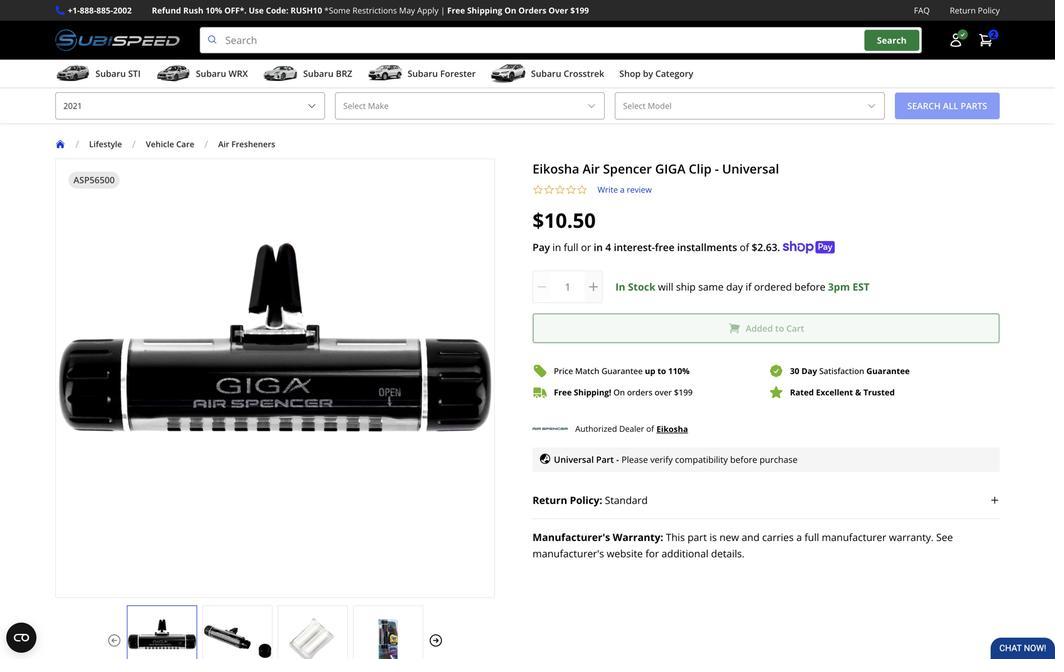 Task type: locate. For each thing, give the bounding box(es) containing it.
0 vertical spatial full
[[564, 241, 579, 254]]

asp56500 eikosha air spencer giga clip - universal-green breeze, image
[[128, 619, 197, 660], [203, 619, 272, 660], [278, 619, 347, 660], [354, 619, 423, 660]]

over
[[549, 5, 568, 16]]

1 horizontal spatial full
[[805, 531, 819, 544]]

subaru wrx
[[196, 68, 248, 80]]

subaru
[[95, 68, 126, 80], [196, 68, 226, 80], [303, 68, 334, 80], [408, 68, 438, 80], [531, 68, 561, 80]]

shipping
[[467, 5, 502, 16]]

a subaru forester thumbnail image image
[[367, 64, 403, 83]]

+1-
[[68, 5, 80, 16]]

to left cart
[[775, 322, 784, 334]]

1 vertical spatial to
[[658, 366, 666, 377]]

1 horizontal spatial /
[[132, 137, 136, 151]]

1 horizontal spatial before
[[795, 280, 826, 294]]

full right carries
[[805, 531, 819, 544]]

1 vertical spatial a
[[797, 531, 802, 544]]

subaru inside subaru crosstrek dropdown button
[[531, 68, 561, 80]]

2 asp56500 eikosha air spencer giga clip - universal-green breeze, image from the left
[[203, 619, 272, 660]]

return left "policy"
[[950, 5, 976, 16]]

0 horizontal spatial in
[[553, 241, 561, 254]]

subaru inside subaru wrx dropdown button
[[196, 68, 226, 80]]

3 / from the left
[[204, 137, 208, 151]]

1 / from the left
[[75, 137, 79, 151]]

1 vertical spatial on
[[614, 387, 625, 398]]

1 horizontal spatial a
[[797, 531, 802, 544]]

0 vertical spatial eikosha
[[533, 160, 579, 178]]

ship
[[676, 280, 696, 294]]

air left fresheners
[[218, 139, 229, 150]]

select model image
[[867, 101, 877, 111]]

wrx
[[229, 68, 248, 80]]

3 asp56500 eikosha air spencer giga clip - universal-green breeze, image from the left
[[278, 619, 347, 660]]

/ left vehicle
[[132, 137, 136, 151]]

*some
[[324, 5, 350, 16]]

1 horizontal spatial in
[[594, 241, 603, 254]]

select make image
[[587, 101, 597, 111]]

satisfaction
[[819, 366, 864, 377]]

2 subaru from the left
[[196, 68, 226, 80]]

home image
[[55, 139, 65, 149]]

30 day satisfaction guarantee
[[790, 366, 910, 377]]

write a review link
[[598, 184, 652, 195]]

0 vertical spatial return
[[950, 5, 976, 16]]

1 vertical spatial full
[[805, 531, 819, 544]]

subaru crosstrek button
[[491, 62, 604, 87]]

2
[[991, 29, 996, 40]]

0 vertical spatial of
[[740, 241, 749, 254]]

universal right clip
[[722, 160, 779, 178]]

a subaru wrx thumbnail image image
[[156, 64, 191, 83]]

rated excellent & trusted
[[790, 387, 895, 398]]

0 horizontal spatial return
[[533, 494, 567, 507]]

before left purchase
[[730, 454, 757, 466]]

price match guarantee up to 110%
[[554, 366, 690, 377]]

1 vertical spatial return
[[533, 494, 567, 507]]

0 horizontal spatial eikosha
[[533, 160, 579, 178]]

up
[[645, 366, 656, 377]]

/ for lifestyle
[[75, 137, 79, 151]]

see
[[936, 531, 953, 544]]

1 vertical spatial -
[[616, 454, 619, 466]]

subaru left brz
[[303, 68, 334, 80]]

air up 'write'
[[583, 160, 600, 178]]

shop pay image
[[783, 241, 835, 254]]

1 vertical spatial air
[[583, 160, 600, 178]]

purchase
[[760, 454, 798, 466]]

2 guarantee from the left
[[867, 366, 910, 377]]

in right pay
[[553, 241, 561, 254]]

subaru brz
[[303, 68, 352, 80]]

subaru inside subaru sti dropdown button
[[95, 68, 126, 80]]

return
[[950, 5, 976, 16], [533, 494, 567, 507]]

review
[[627, 184, 652, 195]]

guarantee
[[602, 366, 643, 377], [867, 366, 910, 377]]

-
[[715, 160, 719, 178], [616, 454, 619, 466]]

website
[[607, 547, 643, 561]]

4 subaru from the left
[[408, 68, 438, 80]]

free down price
[[554, 387, 572, 398]]

asp56500
[[73, 174, 115, 186]]

apply
[[417, 5, 439, 16]]

0 vertical spatial air
[[218, 139, 229, 150]]

2 / from the left
[[132, 137, 136, 151]]

off*.
[[224, 5, 247, 16]]

- right clip
[[715, 160, 719, 178]]

air fresheners
[[218, 139, 275, 150]]

in left the 4
[[594, 241, 603, 254]]

subaru for subaru brz
[[303, 68, 334, 80]]

2 horizontal spatial /
[[204, 137, 208, 151]]

3 subaru from the left
[[303, 68, 334, 80]]

subaru for subaru forester
[[408, 68, 438, 80]]

of right dealer
[[646, 423, 654, 435]]

guarantee up "trusted"
[[867, 366, 910, 377]]

of left $2.63
[[740, 241, 749, 254]]

return left policy:
[[533, 494, 567, 507]]

rush
[[183, 5, 203, 16]]

subaru left wrx
[[196, 68, 226, 80]]

subaru left 'sti'
[[95, 68, 126, 80]]

restrictions
[[353, 5, 397, 16]]

stock
[[628, 280, 656, 294]]

return for return policy: standard
[[533, 494, 567, 507]]

/ right "home" image
[[75, 137, 79, 151]]

1 horizontal spatial eikosha
[[657, 424, 688, 435]]

a right 'write'
[[620, 184, 625, 195]]

|
[[441, 5, 445, 16]]

universal
[[722, 160, 779, 178], [554, 454, 594, 466]]

in stock will ship same day if ordered before 3pm est
[[616, 280, 870, 294]]

return policy
[[950, 5, 1000, 16]]

warranty:
[[613, 531, 663, 544]]

eikosha up universal part - please verify compatibility before purchase
[[657, 424, 688, 435]]

1 vertical spatial of
[[646, 423, 654, 435]]

subaru inside subaru brz dropdown button
[[303, 68, 334, 80]]

return for return policy
[[950, 5, 976, 16]]

rated
[[790, 387, 814, 398]]

guarantee up free shipping! on orders over $ 199
[[602, 366, 643, 377]]

1 horizontal spatial of
[[740, 241, 749, 254]]

installments
[[677, 241, 737, 254]]

search input field
[[200, 27, 922, 53]]

for
[[646, 547, 659, 561]]

1 horizontal spatial guarantee
[[867, 366, 910, 377]]

manufacturer's
[[533, 547, 604, 561]]

details.
[[711, 547, 745, 561]]

1 empty star image from the left
[[533, 184, 544, 195]]

2 empty star image from the left
[[555, 184, 566, 195]]

0 vertical spatial free
[[447, 5, 465, 16]]

giga
[[655, 160, 686, 178]]

subaru crosstrek
[[531, 68, 604, 80]]

same
[[698, 280, 724, 294]]

0 horizontal spatial free
[[447, 5, 465, 16]]

interest-
[[614, 241, 655, 254]]

1 vertical spatial free
[[554, 387, 572, 398]]

a subaru brz thumbnail image image
[[263, 64, 298, 83]]

full
[[564, 241, 579, 254], [805, 531, 819, 544]]

eikosha link
[[657, 422, 688, 436]]

None number field
[[533, 271, 603, 303]]

lifestyle link
[[89, 139, 132, 150], [89, 139, 122, 150]]

verify
[[650, 454, 673, 466]]

full inside this part is new and carries a full manufacturer warranty. see manufacturer's website for additional details.
[[805, 531, 819, 544]]

fresheners
[[231, 139, 275, 150]]

eikosha up empty star icon
[[533, 160, 579, 178]]

is
[[710, 531, 717, 544]]

1 horizontal spatial free
[[554, 387, 572, 398]]

0 horizontal spatial on
[[505, 5, 516, 16]]

shipping!
[[574, 387, 612, 398]]

1 horizontal spatial to
[[775, 322, 784, 334]]

of
[[740, 241, 749, 254], [646, 423, 654, 435]]

0 vertical spatial to
[[775, 322, 784, 334]]

write a review
[[598, 184, 652, 195]]

1 vertical spatial universal
[[554, 454, 594, 466]]

1 vertical spatial eikosha
[[657, 424, 688, 435]]

if
[[746, 280, 752, 294]]

subaru down search input field
[[531, 68, 561, 80]]

10%
[[206, 5, 222, 16]]

free right |
[[447, 5, 465, 16]]

to
[[775, 322, 784, 334], [658, 366, 666, 377]]

0 vertical spatial before
[[795, 280, 826, 294]]

0 vertical spatial -
[[715, 160, 719, 178]]

empty star image
[[533, 184, 544, 195], [555, 184, 566, 195], [566, 184, 577, 195], [577, 184, 588, 195]]

lifestyle
[[89, 139, 122, 150]]

0 horizontal spatial guarantee
[[602, 366, 643, 377]]

0 horizontal spatial /
[[75, 137, 79, 151]]

1 vertical spatial before
[[730, 454, 757, 466]]

universal left part
[[554, 454, 594, 466]]

1 horizontal spatial return
[[950, 5, 976, 16]]

/ right care
[[204, 137, 208, 151]]

/ for vehicle care
[[132, 137, 136, 151]]

added to cart button
[[533, 313, 1000, 344]]

before
[[795, 280, 826, 294], [730, 454, 757, 466]]

1 subaru from the left
[[95, 68, 126, 80]]

eikosha image
[[533, 420, 568, 438]]

0 vertical spatial universal
[[722, 160, 779, 178]]

day
[[726, 280, 743, 294]]

a right carries
[[797, 531, 802, 544]]

full left or at the top
[[564, 241, 579, 254]]

subaru left forester on the top left
[[408, 68, 438, 80]]

authorized
[[575, 423, 617, 435]]

5 subaru from the left
[[531, 68, 561, 80]]

please
[[622, 454, 648, 466]]

0 horizontal spatial a
[[620, 184, 625, 195]]

0 horizontal spatial to
[[658, 366, 666, 377]]

subaru inside subaru forester dropdown button
[[408, 68, 438, 80]]

before left 3pm
[[795, 280, 826, 294]]

- right part
[[616, 454, 619, 466]]

0 horizontal spatial of
[[646, 423, 654, 435]]

0 horizontal spatial air
[[218, 139, 229, 150]]

Select Year button
[[55, 92, 325, 120]]

vehicle care link
[[146, 139, 204, 150], [146, 139, 194, 150]]

manufacturer
[[822, 531, 887, 544]]

to right up
[[658, 366, 666, 377]]

additional
[[662, 547, 709, 561]]

to inside 'button'
[[775, 322, 784, 334]]



Task type: describe. For each thing, give the bounding box(es) containing it.
vehicle
[[146, 139, 174, 150]]

a subaru sti thumbnail image image
[[55, 64, 90, 83]]

day
[[802, 366, 817, 377]]

2 button
[[972, 28, 1000, 53]]

or
[[581, 241, 591, 254]]

4 asp56500 eikosha air spencer giga clip - universal-green breeze, image from the left
[[354, 619, 423, 660]]

a inside this part is new and carries a full manufacturer warranty. see manufacturer's website for additional details.
[[797, 531, 802, 544]]

1 in from the left
[[553, 241, 561, 254]]

code:
[[266, 5, 289, 16]]

$
[[674, 387, 679, 398]]

$2.63
[[752, 241, 778, 254]]

authorized dealer of eikosha
[[575, 423, 688, 435]]

increment image
[[587, 281, 600, 293]]

return policy link
[[950, 4, 1000, 17]]

0 horizontal spatial before
[[730, 454, 757, 466]]

a subaru crosstrek thumbnail image image
[[491, 64, 526, 83]]

0 vertical spatial a
[[620, 184, 625, 195]]

eikosha air spencer giga clip - universal
[[533, 160, 779, 178]]

go to right image image
[[428, 634, 443, 649]]

0 vertical spatial on
[[505, 5, 516, 16]]

ordered
[[754, 280, 792, 294]]

manufacturer's warranty:
[[533, 531, 663, 544]]

care
[[176, 139, 194, 150]]

compatibility
[[675, 454, 728, 466]]

eikosha inside the "authorized dealer of eikosha"
[[657, 424, 688, 435]]

/ for air fresheners
[[204, 137, 208, 151]]

rush10
[[291, 5, 322, 16]]

refund
[[152, 5, 181, 16]]

decrement image
[[536, 281, 548, 293]]

3 empty star image from the left
[[566, 184, 577, 195]]

and
[[742, 531, 760, 544]]

carries
[[762, 531, 794, 544]]

added to cart
[[746, 322, 804, 334]]

search button
[[865, 30, 919, 51]]

0 horizontal spatial full
[[564, 241, 579, 254]]

write
[[598, 184, 618, 195]]

subaru sti button
[[55, 62, 141, 87]]

2 in from the left
[[594, 241, 603, 254]]

by
[[643, 68, 653, 80]]

1 asp56500 eikosha air spencer giga clip - universal-green breeze, image from the left
[[128, 619, 197, 660]]

+1-888-885-2002
[[68, 5, 132, 16]]

1 horizontal spatial -
[[715, 160, 719, 178]]

forester
[[440, 68, 476, 80]]

sti
[[128, 68, 141, 80]]

.
[[778, 241, 780, 254]]

cart
[[787, 322, 804, 334]]

subaru brz button
[[263, 62, 352, 87]]

faq
[[914, 5, 930, 16]]

category
[[656, 68, 693, 80]]

over
[[655, 387, 672, 398]]

part
[[596, 454, 614, 466]]

subaru for subaru crosstrek
[[531, 68, 561, 80]]

pay
[[533, 241, 550, 254]]

+1-888-885-2002 link
[[68, 4, 132, 17]]

885-
[[96, 5, 113, 16]]

est
[[853, 280, 870, 294]]

Select Make button
[[335, 92, 605, 120]]

199
[[679, 387, 693, 398]]

brz
[[336, 68, 352, 80]]

30
[[790, 366, 800, 377]]

added
[[746, 322, 773, 334]]

search
[[877, 34, 907, 46]]

1 guarantee from the left
[[602, 366, 643, 377]]

&
[[855, 387, 861, 398]]

110%
[[668, 366, 690, 377]]

part
[[688, 531, 707, 544]]

in
[[616, 280, 626, 294]]

subispeed logo image
[[55, 27, 179, 53]]

subaru for subaru sti
[[95, 68, 126, 80]]

return policy: standard
[[533, 494, 648, 507]]

faq link
[[914, 4, 930, 17]]

policy
[[978, 5, 1000, 16]]

2002
[[113, 5, 132, 16]]

button image
[[949, 33, 964, 48]]

standard
[[605, 494, 648, 507]]

4
[[606, 241, 611, 254]]

universal part - please verify compatibility before purchase
[[554, 454, 798, 466]]

this
[[666, 531, 685, 544]]

1 horizontal spatial on
[[614, 387, 625, 398]]

Select Model button
[[615, 92, 885, 120]]

0 horizontal spatial -
[[616, 454, 619, 466]]

trusted
[[864, 387, 895, 398]]

excellent
[[816, 387, 853, 398]]

spencer
[[603, 160, 652, 178]]

shop
[[620, 68, 641, 80]]

clip
[[689, 160, 712, 178]]

empty star image
[[544, 184, 555, 195]]

subaru forester button
[[367, 62, 476, 87]]

dealer
[[619, 423, 644, 435]]

price
[[554, 366, 573, 377]]

0 horizontal spatial universal
[[554, 454, 594, 466]]

1 horizontal spatial air
[[583, 160, 600, 178]]

warranty.
[[889, 531, 934, 544]]

free
[[655, 241, 675, 254]]

subaru sti
[[95, 68, 141, 80]]

$10.50
[[533, 207, 596, 234]]

888-
[[80, 5, 96, 16]]

of inside the "authorized dealer of eikosha"
[[646, 423, 654, 435]]

policy:
[[570, 494, 602, 507]]

select year image
[[307, 101, 317, 111]]

4 empty star image from the left
[[577, 184, 588, 195]]

1 horizontal spatial universal
[[722, 160, 779, 178]]

open widget image
[[6, 623, 36, 653]]

this part is new and carries a full manufacturer warranty. see manufacturer's website for additional details.
[[533, 531, 953, 561]]

subaru for subaru wrx
[[196, 68, 226, 80]]

manufacturer's
[[533, 531, 610, 544]]



Task type: vqa. For each thing, say whether or not it's contained in the screenshot.
Savings at the right of page
no



